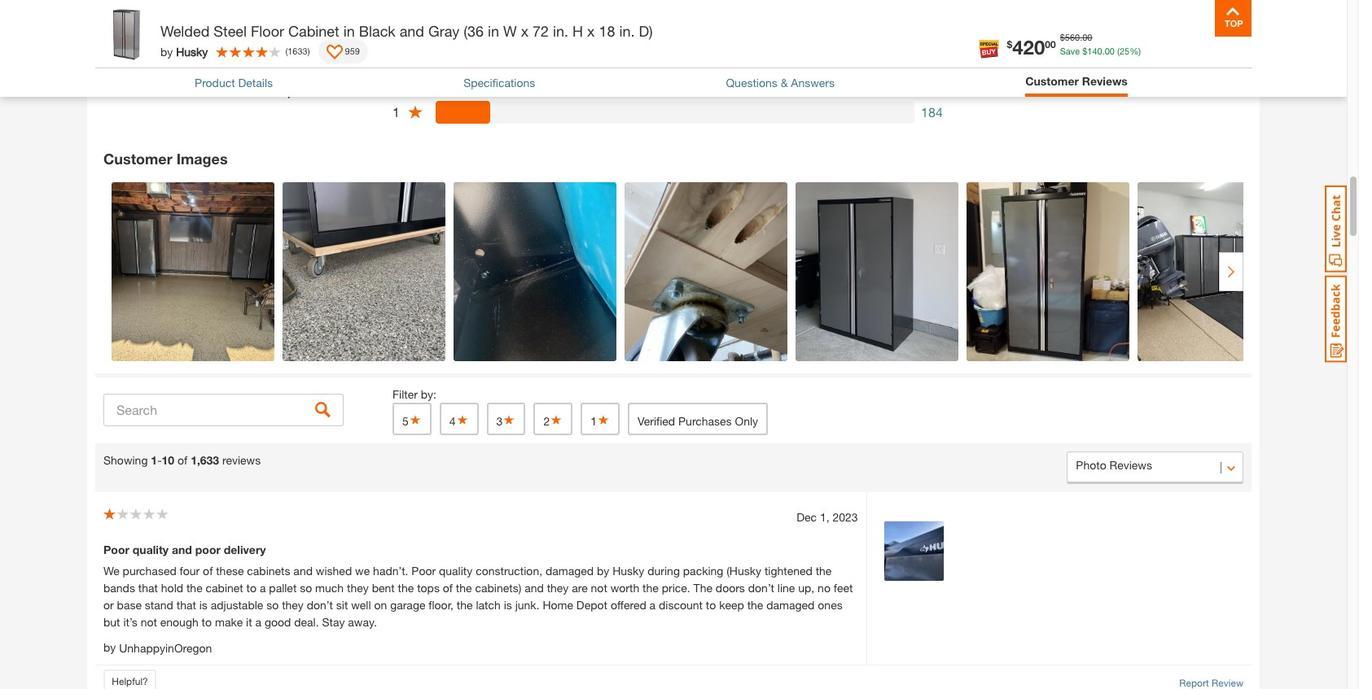 Task type: locate. For each thing, give the bounding box(es) containing it.
in
[[343, 22, 355, 40], [488, 22, 499, 40]]

this
[[259, 81, 283, 98]]

0 horizontal spatial so
[[266, 598, 279, 612]]

a down cabinets
[[260, 581, 266, 595]]

0 vertical spatial 1
[[393, 104, 400, 119]]

0 horizontal spatial 00
[[1045, 38, 1056, 50]]

on
[[374, 598, 387, 612]]

0 vertical spatial star icon image
[[407, 16, 423, 32]]

quality
[[133, 543, 169, 557], [439, 564, 473, 578]]

0 vertical spatial don't
[[748, 581, 774, 595]]

0 horizontal spatial $
[[1007, 38, 1013, 50]]

1 horizontal spatial in.
[[619, 22, 635, 40]]

0 vertical spatial customer
[[1026, 74, 1079, 88]]

1,633 right "10"
[[191, 453, 219, 467]]

2 vertical spatial by
[[103, 641, 116, 654]]

by down the but
[[103, 641, 116, 654]]

poor up 'we'
[[103, 543, 129, 557]]

steel
[[214, 22, 247, 40]]

1 star symbol image from the left
[[409, 414, 422, 426]]

$ for 420
[[1007, 38, 1013, 50]]

00 left 25
[[1105, 45, 1115, 56]]

that up enough
[[177, 598, 196, 612]]

poor up tops
[[412, 564, 436, 578]]

1 horizontal spatial 1
[[393, 104, 400, 119]]

in. left d)
[[619, 22, 635, 40]]

0 horizontal spatial quality
[[133, 543, 169, 557]]

so up good
[[266, 598, 279, 612]]

1 vertical spatial reviews
[[222, 453, 261, 467]]

top button
[[1215, 0, 1252, 37]]

00 left save
[[1045, 38, 1056, 50]]

they down the pallet at left
[[282, 598, 304, 612]]

0 horizontal spatial don't
[[307, 598, 333, 612]]

images
[[176, 149, 228, 167]]

customer down write
[[1026, 74, 1079, 88]]

1 horizontal spatial husky
[[613, 564, 645, 578]]

0 vertical spatial .
[[1080, 32, 1083, 42]]

$ right save
[[1083, 45, 1088, 56]]

quality up tops
[[439, 564, 473, 578]]

star symbol image inside the 5 button
[[409, 414, 422, 426]]

0 horizontal spatial (
[[285, 45, 288, 56]]

no
[[818, 581, 831, 595]]

to down the
[[706, 598, 716, 612]]

1
[[393, 104, 400, 119], [591, 414, 597, 428], [151, 453, 157, 467]]

well
[[351, 598, 371, 612]]

tops
[[417, 581, 440, 595]]

in up "959"
[[343, 22, 355, 40]]

1 ( from the left
[[1117, 45, 1120, 56]]

2 x from the left
[[587, 22, 595, 40]]

by
[[160, 44, 173, 58], [597, 564, 609, 578], [103, 641, 116, 654]]

2 horizontal spatial 4
[[449, 414, 456, 428]]

. left 25
[[1103, 45, 1105, 56]]

2 star symbol image from the left
[[456, 414, 469, 426]]

star symbol image left 1 button
[[550, 414, 563, 426]]

the left latch
[[457, 598, 473, 612]]

bent
[[372, 581, 395, 595]]

0 vertical spatial 1,633
[[210, 49, 240, 63]]

during
[[648, 564, 680, 578]]

filter
[[393, 387, 418, 401]]

0 horizontal spatial .
[[1080, 32, 1083, 42]]

they up the well
[[347, 581, 369, 595]]

25
[[1120, 45, 1130, 56]]

by inside by unhappyinoregon
[[103, 641, 116, 654]]

star symbol image inside 2 button
[[550, 414, 563, 426]]

1 vertical spatial damaged
[[767, 598, 815, 612]]

don't down much
[[307, 598, 333, 612]]

2
[[544, 414, 550, 428]]

reviews
[[1082, 74, 1128, 88]]

0 horizontal spatial in
[[343, 22, 355, 40]]

( left ")"
[[285, 45, 288, 56]]

2 star symbol image from the left
[[597, 414, 610, 426]]

0 horizontal spatial in.
[[553, 22, 569, 40]]

specifications
[[464, 76, 535, 89]]

black
[[359, 22, 396, 40]]

not up depot in the left bottom of the page
[[591, 581, 607, 595]]

2 horizontal spatial $
[[1083, 45, 1088, 56]]

1 vertical spatial star icon image
[[407, 104, 423, 120]]

they up home
[[547, 581, 569, 595]]

1,633 down steel
[[210, 49, 240, 63]]

1 star symbol image from the left
[[503, 414, 516, 426]]

0 vertical spatial by
[[160, 44, 173, 58]]

write
[[1055, 44, 1092, 62]]

in. left h
[[553, 22, 569, 40]]

$ inside $ 420 00
[[1007, 38, 1013, 50]]

140
[[1088, 45, 1103, 56]]

questions
[[726, 76, 778, 89]]

by left out
[[160, 44, 173, 58]]

don't down (husky
[[748, 581, 774, 595]]

and up four
[[172, 543, 192, 557]]

2 vertical spatial 1
[[151, 453, 157, 467]]

so
[[300, 581, 312, 595], [266, 598, 279, 612]]

star symbol image for 2
[[550, 414, 563, 426]]

1 horizontal spatial 4
[[393, 16, 400, 31]]

.
[[1080, 32, 1083, 42], [1103, 45, 1105, 56]]

( left the %)
[[1117, 45, 1120, 56]]

1 horizontal spatial so
[[300, 581, 312, 595]]

2 vertical spatial to
[[202, 615, 212, 629]]

2 horizontal spatial 00
[[1105, 45, 1115, 56]]

1 horizontal spatial that
[[177, 598, 196, 612]]

that down the purchased
[[138, 581, 158, 595]]

2 horizontal spatial by
[[597, 564, 609, 578]]

1 button
[[581, 403, 620, 435]]

0 horizontal spatial damaged
[[546, 564, 594, 578]]

0 vertical spatial quality
[[133, 543, 169, 557]]

1 horizontal spatial by
[[160, 44, 173, 58]]

0 horizontal spatial that
[[138, 581, 158, 595]]

4 right the 5 button
[[449, 414, 456, 428]]

gray
[[428, 22, 460, 40]]

damaged up are
[[546, 564, 594, 578]]

00
[[1083, 32, 1093, 42], [1045, 38, 1056, 50], [1105, 45, 1115, 56]]

0 horizontal spatial 4
[[141, 13, 168, 71]]

Search text field
[[103, 394, 344, 427]]

1 vertical spatial customer
[[103, 149, 172, 167]]

0 horizontal spatial by
[[103, 641, 116, 654]]

reviews down the floor
[[243, 49, 283, 63]]

customer reviews
[[1026, 74, 1128, 88]]

live chat image
[[1325, 186, 1347, 273]]

x right the w
[[521, 22, 529, 40]]

so right the pallet at left
[[300, 581, 312, 595]]

reviews down search text box
[[222, 453, 261, 467]]

star icon image
[[407, 16, 423, 32], [407, 104, 423, 120]]

1 horizontal spatial customer
[[1026, 74, 1079, 88]]

stand
[[145, 598, 173, 612]]

dec 1, 2023
[[797, 510, 858, 524]]

0 horizontal spatial 1
[[151, 453, 157, 467]]

four
[[180, 564, 200, 578]]

much
[[315, 581, 344, 595]]

by husky
[[160, 44, 208, 58]]

by:
[[421, 387, 436, 401]]

1 horizontal spatial in
[[488, 22, 499, 40]]

not right it's
[[141, 615, 157, 629]]

to left make
[[202, 615, 212, 629]]

cabinets)
[[475, 581, 521, 595]]

star symbol image
[[503, 414, 516, 426], [597, 414, 610, 426]]

is down cabinet
[[199, 598, 208, 612]]

0 horizontal spatial star symbol image
[[503, 414, 516, 426]]

1 vertical spatial quality
[[439, 564, 473, 578]]

2 horizontal spatial 1
[[591, 414, 597, 428]]

1 down the welded steel floor cabinet in black and gray (36 in w x 72 in. h x 18 in. d)
[[393, 104, 400, 119]]

)
[[308, 45, 310, 56]]

1 in. from the left
[[553, 22, 569, 40]]

by for by husky
[[160, 44, 173, 58]]

the down during
[[643, 581, 659, 595]]

x right h
[[587, 22, 595, 40]]

star symbol image inside 1 button
[[597, 414, 610, 426]]

0 vertical spatial reviews
[[243, 49, 283, 63]]

1 vertical spatial .
[[1103, 45, 1105, 56]]

is left 'junk.'
[[504, 598, 512, 612]]

1 left "10"
[[151, 453, 157, 467]]

( 1633 )
[[285, 45, 310, 56]]

4 left gray
[[393, 16, 400, 31]]

damaged down line
[[767, 598, 815, 612]]

3 star symbol image from the left
[[550, 414, 563, 426]]

star symbol image left 2
[[503, 414, 516, 426]]

&
[[781, 76, 788, 89]]

1 horizontal spatial damaged
[[767, 598, 815, 612]]

1 vertical spatial husky
[[613, 564, 645, 578]]

by up depot in the left bottom of the page
[[597, 564, 609, 578]]

0 vertical spatial that
[[138, 581, 158, 595]]

0 horizontal spatial not
[[141, 615, 157, 629]]

but
[[103, 615, 120, 629]]

2 horizontal spatial star symbol image
[[550, 414, 563, 426]]

1 right 2 button
[[591, 414, 597, 428]]

star symbol image for 5
[[409, 414, 422, 426]]

product details button
[[195, 74, 273, 91], [195, 74, 273, 91]]

0 horizontal spatial poor
[[103, 543, 129, 557]]

a left 25
[[1096, 44, 1104, 62]]

customer left images
[[103, 149, 172, 167]]

only
[[735, 414, 758, 428]]

$ up save
[[1060, 32, 1065, 42]]

in left the w
[[488, 22, 499, 40]]

72
[[533, 22, 549, 40]]

%)
[[1130, 45, 1141, 56]]

product image image
[[99, 8, 152, 61]]

is
[[199, 598, 208, 612], [504, 598, 512, 612]]

answers
[[791, 76, 835, 89]]

1 horizontal spatial x
[[587, 22, 595, 40]]

$ left save
[[1007, 38, 1013, 50]]

1 vertical spatial don't
[[307, 598, 333, 612]]

husky up the worth
[[613, 564, 645, 578]]

star icon image for 1
[[407, 104, 423, 120]]

1 horizontal spatial not
[[591, 581, 607, 595]]

husky inside poor quality and poor delivery we purchased four of these cabinets and wished we hadn't. poor quality construction, damaged by husky during packing (husky tightened the bands that hold the cabinet to a pallet so much they bent the tops of the cabinets) and they are not worth the price. the doors don't line up, no feet or base stand that is adjustable so they don't sit well on garage floor, the latch is junk.     home depot offered a discount to keep the damaged ones but it's not enough to make it a good deal. stay away.
[[613, 564, 645, 578]]

1 horizontal spatial quality
[[439, 564, 473, 578]]

or
[[103, 598, 114, 612]]

questions & answers button
[[726, 74, 835, 91], [726, 74, 835, 91]]

star symbol image
[[409, 414, 422, 426], [456, 414, 469, 426], [550, 414, 563, 426]]

recommend
[[176, 81, 255, 98]]

(
[[1117, 45, 1120, 56], [285, 45, 288, 56]]

x
[[521, 22, 529, 40], [587, 22, 595, 40]]

star symbol image inside 4 button
[[456, 414, 469, 426]]

560
[[1065, 32, 1080, 42]]

0 horizontal spatial they
[[282, 598, 304, 612]]

it's
[[123, 615, 137, 629]]

that
[[138, 581, 158, 595], [177, 598, 196, 612]]

of right four
[[203, 564, 213, 578]]

4 button
[[440, 403, 479, 435]]

4
[[141, 13, 168, 71], [393, 16, 400, 31], [449, 414, 456, 428]]

star symbol image right 2 button
[[597, 414, 610, 426]]

0 horizontal spatial star symbol image
[[409, 414, 422, 426]]

3
[[496, 414, 503, 428]]

2 horizontal spatial to
[[706, 598, 716, 612]]

home
[[543, 598, 573, 612]]

by unhappyinoregon
[[103, 641, 212, 656]]

out of 1,633 reviews
[[176, 49, 283, 63]]

star symbol image inside 3 button
[[503, 414, 516, 426]]

1 vertical spatial poor
[[412, 564, 436, 578]]

2 star icon image from the top
[[407, 104, 423, 120]]

1 horizontal spatial poor
[[412, 564, 436, 578]]

1 horizontal spatial don't
[[748, 581, 774, 595]]

1 vertical spatial 1
[[591, 414, 597, 428]]

1 star icon image from the top
[[407, 16, 423, 32]]

not
[[591, 581, 607, 595], [141, 615, 157, 629]]

to up adjustable
[[246, 581, 257, 595]]

star symbol image down filter by:
[[409, 414, 422, 426]]

verified
[[638, 414, 675, 428]]

1 horizontal spatial $
[[1060, 32, 1065, 42]]

to
[[246, 581, 257, 595], [706, 598, 716, 612], [202, 615, 212, 629]]

husky down welded
[[176, 44, 208, 58]]

$
[[1060, 32, 1065, 42], [1007, 38, 1013, 50], [1083, 45, 1088, 56]]

0 horizontal spatial x
[[521, 22, 529, 40]]

1 horizontal spatial (
[[1117, 45, 1120, 56]]

star symbol image left the 3
[[456, 414, 469, 426]]

in.
[[553, 22, 569, 40], [619, 22, 635, 40]]

0 vertical spatial husky
[[176, 44, 208, 58]]

0 vertical spatial to
[[246, 581, 257, 595]]

quality up the purchased
[[133, 543, 169, 557]]

1 vertical spatial by
[[597, 564, 609, 578]]

out
[[176, 49, 193, 63]]

star icon image for 4
[[407, 16, 423, 32]]

1 horizontal spatial is
[[504, 598, 512, 612]]

1 horizontal spatial .
[[1103, 45, 1105, 56]]

of right out
[[197, 49, 207, 63]]

depot
[[577, 598, 608, 612]]

1,
[[820, 510, 830, 524]]

are
[[572, 581, 588, 595]]

base
[[117, 598, 142, 612]]

cabinet
[[206, 581, 243, 595]]

1 horizontal spatial star symbol image
[[597, 414, 610, 426]]

0 horizontal spatial is
[[199, 598, 208, 612]]

. up write
[[1080, 32, 1083, 42]]

husky
[[176, 44, 208, 58], [613, 564, 645, 578]]

1 horizontal spatial star symbol image
[[456, 414, 469, 426]]

1 vertical spatial that
[[177, 598, 196, 612]]

0 horizontal spatial to
[[202, 615, 212, 629]]

0 horizontal spatial customer
[[103, 149, 172, 167]]

00 right 560
[[1083, 32, 1093, 42]]

4 left out
[[141, 13, 168, 71]]

feedback link image
[[1325, 275, 1347, 363]]

h
[[573, 22, 583, 40]]



Task type: describe. For each thing, give the bounding box(es) containing it.
$ 560 . 00 save $ 140 . 00 ( 25 %)
[[1060, 32, 1141, 56]]

2 is from the left
[[504, 598, 512, 612]]

420
[[1013, 35, 1045, 58]]

4 inside 4 button
[[449, 414, 456, 428]]

1 vertical spatial 1,633
[[191, 453, 219, 467]]

%
[[157, 81, 172, 98]]

star symbol image for 3
[[503, 414, 516, 426]]

bands
[[103, 581, 135, 595]]

and up the pallet at left
[[293, 564, 313, 578]]

filter by:
[[393, 387, 436, 401]]

( inside $ 560 . 00 save $ 140 . 00 ( 25 %)
[[1117, 45, 1120, 56]]

purchased
[[123, 564, 177, 578]]

of right "10"
[[178, 453, 188, 467]]

1 horizontal spatial 00
[[1083, 32, 1093, 42]]

a right it
[[255, 615, 261, 629]]

00 inside $ 420 00
[[1045, 38, 1056, 50]]

by inside poor quality and poor delivery we purchased four of these cabinets and wished we hadn't. poor quality construction, damaged by husky during packing (husky tightened the bands that hold the cabinet to a pallet so much they bent the tops of the cabinets) and they are not worth the price. the doors don't line up, no feet or base stand that is adjustable so they don't sit well on garage floor, the latch is junk.     home depot offered a discount to keep the damaged ones but it's not enough to make it a good deal. stay away.
[[597, 564, 609, 578]]

$ for 560
[[1060, 32, 1065, 42]]

keep
[[719, 598, 744, 612]]

1 vertical spatial so
[[266, 598, 279, 612]]

1633
[[288, 45, 308, 56]]

dec
[[797, 510, 817, 524]]

a inside write a review button
[[1096, 44, 1104, 62]]

construction,
[[476, 564, 543, 578]]

the down four
[[186, 581, 203, 595]]

by for by unhappyinoregon
[[103, 641, 116, 654]]

junk.
[[515, 598, 540, 612]]

1 horizontal spatial they
[[347, 581, 369, 595]]

hold
[[161, 581, 183, 595]]

it
[[246, 615, 252, 629]]

latch
[[476, 598, 501, 612]]

5
[[402, 414, 409, 428]]

d)
[[639, 22, 653, 40]]

959
[[345, 45, 360, 56]]

78
[[141, 81, 157, 98]]

showing 1 - 10 of 1,633 reviews
[[103, 453, 261, 467]]

1 vertical spatial not
[[141, 615, 157, 629]]

a right offered
[[650, 598, 656, 612]]

purchases
[[678, 414, 732, 428]]

helpful? button
[[103, 671, 156, 690]]

product
[[287, 81, 339, 98]]

hadn't.
[[373, 564, 408, 578]]

good
[[265, 615, 291, 629]]

we
[[103, 564, 119, 578]]

star symbol image for 1
[[597, 414, 610, 426]]

display image
[[326, 45, 343, 61]]

write a review button
[[1026, 37, 1189, 70]]

tightened
[[765, 564, 813, 578]]

5 button
[[393, 403, 431, 435]]

18
[[599, 22, 615, 40]]

make
[[215, 615, 243, 629]]

write a review
[[1055, 44, 1159, 62]]

unhappyinoregon
[[119, 642, 212, 656]]

product
[[195, 76, 235, 89]]

and left gray
[[400, 22, 424, 40]]

0 vertical spatial not
[[591, 581, 607, 595]]

line
[[778, 581, 795, 595]]

customer for customer reviews
[[1026, 74, 1079, 88]]

1 horizontal spatial to
[[246, 581, 257, 595]]

welded
[[160, 22, 210, 40]]

cabinets
[[247, 564, 290, 578]]

deal.
[[294, 615, 319, 629]]

customer images
[[103, 149, 228, 167]]

up,
[[798, 581, 815, 595]]

and up 'junk.'
[[525, 581, 544, 595]]

wished
[[316, 564, 352, 578]]

2 in from the left
[[488, 22, 499, 40]]

price.
[[662, 581, 690, 595]]

959 button
[[318, 39, 368, 64]]

poor
[[195, 543, 221, 557]]

2 in. from the left
[[619, 22, 635, 40]]

unhappyinoregon button
[[119, 640, 212, 658]]

garage
[[390, 598, 426, 612]]

78 % recommend this product
[[141, 81, 339, 98]]

2 button
[[534, 403, 573, 435]]

3 button
[[487, 403, 526, 435]]

details
[[238, 76, 273, 89]]

2023
[[833, 510, 858, 524]]

of up floor,
[[443, 581, 453, 595]]

verified purchases only button
[[628, 403, 768, 435]]

0 horizontal spatial husky
[[176, 44, 208, 58]]

floor
[[251, 22, 284, 40]]

(36
[[464, 22, 484, 40]]

1 vertical spatial to
[[706, 598, 716, 612]]

save
[[1060, 45, 1080, 56]]

the left cabinets)
[[456, 581, 472, 595]]

floor,
[[429, 598, 454, 612]]

2 ( from the left
[[285, 45, 288, 56]]

customer for customer images
[[103, 149, 172, 167]]

w
[[503, 22, 517, 40]]

enough
[[160, 615, 198, 629]]

the up garage
[[398, 581, 414, 595]]

the right "keep"
[[747, 598, 763, 612]]

these
[[216, 564, 244, 578]]

review
[[1108, 44, 1159, 62]]

1 in from the left
[[343, 22, 355, 40]]

product details
[[195, 76, 273, 89]]

stay
[[322, 615, 345, 629]]

$ 420 00
[[1007, 35, 1056, 58]]

the up no
[[816, 564, 832, 578]]

star symbol image for 4
[[456, 414, 469, 426]]

poor quality and poor delivery we purchased four of these cabinets and wished we hadn't. poor quality construction, damaged by husky during packing (husky tightened the bands that hold the cabinet to a pallet so much they bent the tops of the cabinets) and they are not worth the price. the doors don't line up, no feet or base stand that is adjustable so they don't sit well on garage floor, the latch is junk.     home depot offered a discount to keep the damaged ones but it's not enough to make it a good deal. stay away.
[[103, 543, 853, 629]]

1 x from the left
[[521, 22, 529, 40]]

1 inside button
[[591, 414, 597, 428]]

(husky
[[727, 564, 762, 578]]

0 vertical spatial so
[[300, 581, 312, 595]]

worth
[[611, 581, 640, 595]]

questions & answers
[[726, 76, 835, 89]]

2 horizontal spatial they
[[547, 581, 569, 595]]

0 vertical spatial poor
[[103, 543, 129, 557]]

delivery
[[224, 543, 266, 557]]

0 vertical spatial damaged
[[546, 564, 594, 578]]

welded steel floor cabinet in black and gray (36 in w x 72 in. h x 18 in. d)
[[160, 22, 653, 40]]

packing
[[683, 564, 724, 578]]

1 is from the left
[[199, 598, 208, 612]]

offered
[[611, 598, 646, 612]]



Task type: vqa. For each thing, say whether or not it's contained in the screenshot.
Influencer Guide How to Make Fun Holiday Gifts
no



